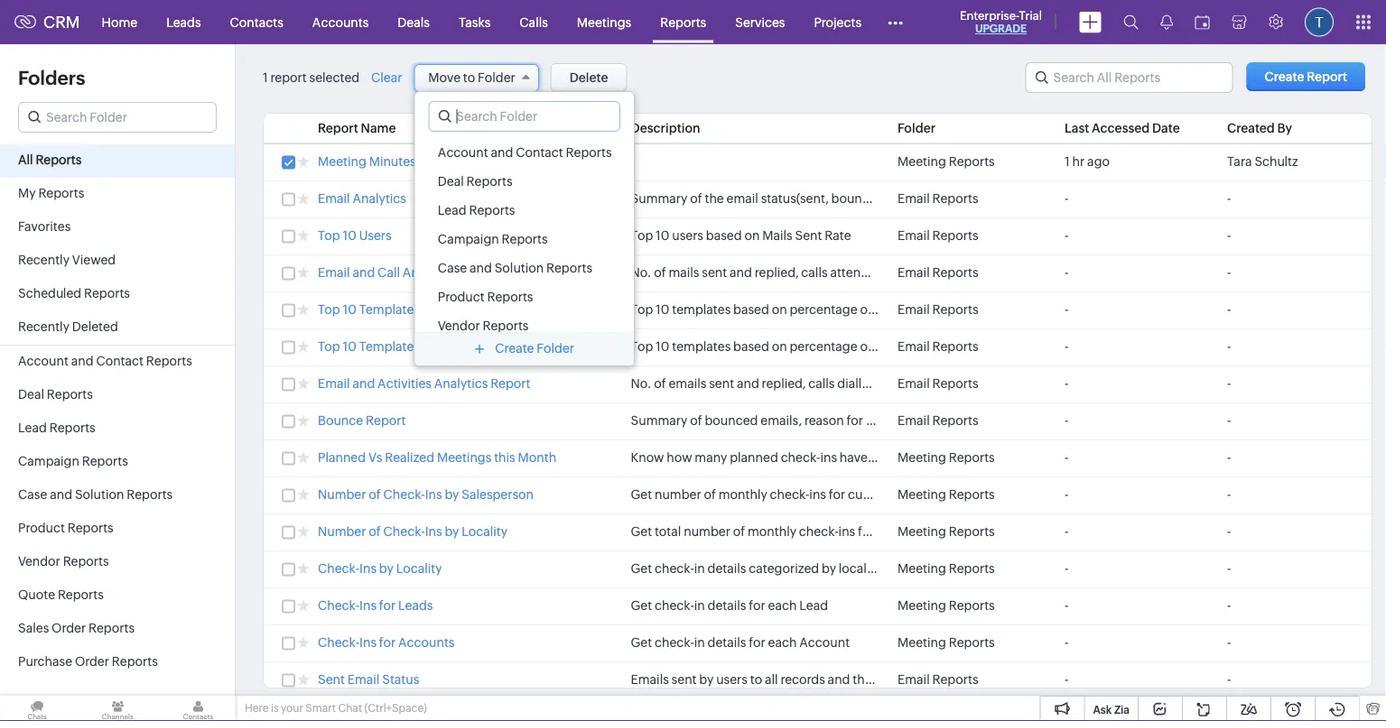 Task type: describe. For each thing, give the bounding box(es) containing it.
on left date, on the right of the page
[[1054, 192, 1070, 206]]

purchase order reports
[[18, 655, 158, 670]]

current
[[987, 451, 1030, 465]]

and right the listed
[[1203, 377, 1225, 391]]

meeting for -
[[898, 155, 947, 169]]

contact for list box containing account and contact reports
[[516, 145, 563, 160]]

top 10 templates based on percentage of recipients who have clicked the email
[[631, 340, 1093, 354]]

enterprise-
[[960, 9, 1020, 22]]

month
[[518, 451, 557, 465]]

top 10 templates by open rate
[[318, 303, 502, 317]]

report name
[[318, 121, 396, 136]]

check- for check-ins for leads
[[318, 599, 360, 614]]

record
[[1119, 414, 1158, 428]]

2 vertical spatial folder
[[537, 342, 575, 356]]

1 vertical spatial lead reports
[[18, 421, 95, 436]]

order for purchase
[[75, 655, 109, 670]]

check-ins for accounts
[[318, 636, 455, 651]]

0 horizontal spatial case
[[18, 488, 47, 502]]

meeting for get check-in details for each account
[[898, 636, 947, 651]]

purchase order reports link
[[0, 647, 235, 680]]

1 horizontal spatial to
[[751, 673, 763, 688]]

create for create folder
[[495, 342, 534, 356]]

0 vertical spatial number
[[655, 488, 702, 502]]

1 vertical spatial campaign reports
[[18, 454, 128, 469]]

move to folder
[[429, 70, 516, 85]]

0 horizontal spatial deal reports
[[18, 388, 93, 402]]

by down get check-in details for each account
[[700, 673, 714, 688]]

of up check-ins by locality
[[369, 525, 381, 539]]

1 vertical spatial accounts
[[398, 636, 455, 651]]

percentage for clicked
[[790, 340, 858, 354]]

their
[[853, 673, 880, 688]]

recently for recently viewed
[[18, 253, 70, 267]]

create for create report
[[1265, 70, 1305, 84]]

and up bounce report
[[353, 377, 375, 391]]

based right clicked)
[[1016, 192, 1052, 206]]

by right the listed
[[1157, 377, 1171, 391]]

all reports
[[18, 153, 82, 167]]

home link
[[87, 0, 152, 44]]

based for top 10 templates based on percentage of recipients who have opened the email
[[734, 303, 770, 317]]

top 10 templates by open rate link
[[318, 303, 502, 320]]

leads inside check-ins for leads link
[[398, 599, 433, 614]]

and left call
[[353, 266, 375, 280]]

rate for top 10 templates based on percentage of recipients who have opened the email
[[475, 303, 502, 317]]

and left tasks
[[1065, 377, 1087, 391]]

meeting reports for ins
[[898, 525, 995, 539]]

check-ins for leads
[[318, 599, 433, 614]]

account for account and contact reports link
[[18, 354, 69, 369]]

on for top 10 templates based on percentage of recipients who have opened the email
[[772, 303, 788, 317]]

top for top 10 users based on mails sent rate
[[631, 229, 654, 243]]

1 report selected
[[263, 70, 360, 85]]

and left their
[[828, 673, 851, 688]]

for down get check-in details categorized by locality
[[749, 599, 766, 614]]

open
[[440, 303, 473, 317]]

solution inside case and solution reports link
[[75, 488, 124, 502]]

status(sent,
[[761, 192, 829, 206]]

of up get check-in details categorized by locality
[[733, 525, 746, 539]]

by right completed
[[980, 488, 995, 502]]

based for top 10 templates based on percentage of recipients who have clicked the email
[[734, 340, 770, 354]]

0 horizontal spatial vendor
[[18, 555, 60, 569]]

8 email reports from the top
[[898, 673, 979, 688]]

the left current at bottom
[[965, 451, 984, 465]]

many
[[695, 451, 728, 465]]

1 horizontal spatial users
[[717, 673, 748, 688]]

1 meeting reports from the top
[[898, 155, 995, 169]]

of down no. of mails sent and replied, calls attended and missed by sales representatives
[[861, 303, 873, 317]]

viewed
[[72, 253, 116, 267]]

favorites
[[18, 220, 71, 234]]

scheduled reports link
[[0, 278, 235, 312]]

and down top 10 users based on mails sent rate
[[730, 266, 753, 280]]

folders
[[18, 67, 85, 89]]

been
[[871, 451, 901, 465]]

email analytics
[[318, 192, 407, 206]]

get check-in details for each lead
[[631, 599, 829, 614]]

product reports inside product reports option
[[438, 290, 533, 304]]

product reports option
[[415, 283, 634, 312]]

quote
[[18, 588, 55, 603]]

1 vertical spatial deal
[[18, 388, 44, 402]]

hr
[[1073, 155, 1085, 169]]

report inside create report button
[[1308, 70, 1348, 84]]

0 vertical spatial monthly
[[719, 488, 768, 502]]

for down check-ins for leads link
[[379, 636, 396, 651]]

here is your smart chat (ctrl+space)
[[245, 703, 427, 715]]

0 vertical spatial email
[[727, 192, 759, 206]]

by inside "link"
[[423, 303, 437, 317]]

analytics for call
[[403, 266, 457, 280]]

realized
[[385, 451, 435, 465]]

tara
[[1228, 155, 1253, 169]]

email up realized
[[898, 414, 930, 428]]

10 for top 10 templates by click rate
[[343, 340, 357, 354]]

calls link
[[505, 0, 563, 44]]

1 vertical spatial locality
[[396, 562, 442, 576]]

0 vertical spatial accounts
[[312, 15, 369, 29]]

in for get check-in details for each account
[[695, 636, 705, 651]]

and right dialled
[[880, 377, 902, 391]]

accessed
[[1092, 121, 1150, 136]]

2 bounce from the left
[[1240, 414, 1286, 428]]

the down events,
[[968, 414, 987, 428]]

0 horizontal spatial search folder text field
[[19, 103, 216, 132]]

ins down planned vs realized meetings this month link
[[425, 488, 442, 502]]

sales
[[18, 622, 49, 636]]

10 for top 10 templates by open rate
[[343, 303, 357, 317]]

report inside email and call analytics report link
[[459, 266, 499, 280]]

bounced,
[[832, 192, 888, 206]]

email down 'missed'
[[898, 303, 930, 317]]

0 vertical spatial locality
[[462, 525, 508, 539]]

month
[[1032, 451, 1071, 465]]

top for top 10 templates based on percentage of recipients who have clicked the email
[[631, 340, 654, 354]]

and up bounced
[[737, 377, 760, 391]]

email right attended
[[898, 266, 930, 280]]

by down completed
[[942, 525, 957, 539]]

on for top 10 users based on mails sent rate
[[745, 229, 760, 243]]

each for account
[[768, 636, 797, 651]]

meeting for get total number of monthly check-ins for customers by locality
[[898, 525, 947, 539]]

get for get check-in details for each lead
[[631, 599, 652, 614]]

0 vertical spatial analytics
[[353, 192, 407, 206]]

account and contact reports inside option
[[438, 145, 612, 160]]

vendor reports inside vendor reports option
[[438, 319, 529, 333]]

for right reason
[[847, 414, 864, 428]]

created by
[[1228, 121, 1293, 136]]

of up top 10 users based on mails sent rate
[[691, 192, 703, 206]]

zia
[[1115, 704, 1130, 717]]

product reports inside product reports link
[[18, 521, 114, 536]]

the up top 10 users based on mails sent rate
[[705, 192, 724, 206]]

by left click
[[423, 340, 437, 354]]

top 10 templates by click rate link
[[318, 340, 498, 357]]

categorized
[[749, 562, 820, 576]]

email and activities analytics report link
[[318, 377, 531, 394]]

sales order reports link
[[0, 614, 235, 647]]

enterprise-trial upgrade
[[960, 9, 1043, 35]]

and left user
[[1211, 192, 1233, 206]]

(ctrl+space)
[[365, 703, 427, 715]]

1 vertical spatial sales
[[1228, 377, 1257, 391]]

of left mails
[[654, 266, 666, 280]]

10 for top 10 users
[[343, 229, 357, 243]]

recently for recently deleted
[[18, 320, 70, 334]]

0 vertical spatial sales
[[973, 266, 1002, 280]]

how
[[667, 451, 693, 465]]

ago
[[1088, 155, 1110, 169]]

meeting reports for have
[[898, 451, 995, 465]]

email reports for opened
[[898, 303, 979, 317]]

0 vertical spatial sent
[[796, 229, 823, 243]]

reports inside option
[[466, 174, 512, 189]]

1 vertical spatial campaign
[[18, 454, 79, 469]]

0 vertical spatial representatives
[[1005, 266, 1095, 280]]

replied, for dialled
[[762, 377, 806, 391]]

summary for summary of the email status(sent, bounced, opened, and clicked) based on date, template, module and user
[[631, 192, 688, 206]]

your
[[281, 703, 304, 715]]

templates for open
[[359, 303, 420, 317]]

recipients for clicked
[[875, 340, 934, 354]]

for down know how many planned check-ins have been realized in the current month
[[829, 488, 846, 502]]

the right clicked at the right top of the page
[[1040, 340, 1059, 354]]

in for get check-in details categorized by locality
[[695, 562, 705, 576]]

vendor reports option
[[415, 312, 634, 341]]

checkins,
[[1006, 377, 1062, 391]]

replied, for attended
[[755, 266, 799, 280]]

get for get number of monthly check-ins for customers completed by each salesperson
[[631, 488, 652, 502]]

reason
[[805, 414, 845, 428]]

email for top 10 templates based on percentage of recipients who have opened the email
[[1065, 303, 1097, 317]]

last accessed date
[[1065, 121, 1181, 136]]

here
[[245, 703, 269, 715]]

1 vertical spatial number
[[684, 525, 731, 539]]

1 bounce from the left
[[990, 414, 1035, 428]]

meeting for know how many planned check-ins have been realized in the current month
[[898, 451, 947, 465]]

projects
[[814, 15, 862, 29]]

emails,
[[761, 414, 802, 428]]

by right 'missed'
[[956, 266, 971, 280]]

date,
[[1072, 192, 1102, 206]]

2 horizontal spatial lead
[[800, 599, 829, 614]]

deal reports inside option
[[438, 174, 512, 189]]

0 vertical spatial locality
[[959, 525, 1002, 539]]

occurred,
[[1038, 414, 1095, 428]]

0 vertical spatial customers
[[848, 488, 911, 502]]

by down get total number of monthly check-ins for customers by locality
[[822, 562, 837, 576]]

ins down the number of check-ins by salesperson link
[[425, 525, 442, 539]]

2 horizontal spatial account
[[800, 636, 850, 651]]

campaign reports option
[[415, 225, 634, 254]]

account and contact reports option
[[415, 138, 634, 167]]

the right opened
[[1043, 303, 1062, 317]]

services link
[[721, 0, 800, 44]]

1 vertical spatial account and contact reports
[[18, 354, 192, 369]]

email up chat
[[348, 673, 380, 688]]

1 vertical spatial monthly
[[748, 525, 797, 539]]

ins for leads
[[360, 599, 377, 614]]

in for get check-in details for each lead
[[695, 599, 705, 614]]

lead reports inside option
[[438, 203, 515, 218]]

0 horizontal spatial product
[[18, 521, 65, 536]]

case and solution reports inside option
[[438, 261, 592, 276]]

the right related
[[1219, 414, 1238, 428]]

selected
[[309, 70, 360, 85]]

1 horizontal spatial meetings
[[577, 15, 632, 29]]

all reports link
[[0, 145, 235, 178]]

deleted
[[72, 320, 118, 334]]

delete
[[570, 70, 609, 85]]

details for locality
[[708, 562, 747, 576]]

who for opened
[[936, 303, 962, 317]]

and down campaign reports link
[[50, 488, 72, 502]]

Move to Folder field
[[414, 64, 539, 92]]

my reports link
[[0, 178, 235, 211]]

details for lead
[[708, 599, 747, 614]]

by down the number of check-ins by salesperson link
[[445, 525, 459, 539]]

click
[[440, 340, 469, 354]]

product inside option
[[438, 290, 484, 304]]

calls for attended
[[802, 266, 828, 280]]

listed
[[1122, 377, 1154, 391]]

solution inside case and solution reports option
[[494, 261, 544, 276]]

last
[[1065, 121, 1090, 136]]

template,
[[1105, 192, 1161, 206]]

upgrade
[[976, 23, 1027, 35]]

have for opened
[[964, 303, 992, 317]]

email up top 10 users at the left top of page
[[318, 192, 350, 206]]

email right their
[[898, 673, 930, 688]]

vendor reports link
[[0, 547, 235, 580]]

2 vertical spatial have
[[840, 451, 868, 465]]

1 horizontal spatial search folder text field
[[429, 102, 620, 131]]

the left record
[[1097, 414, 1117, 428]]

no. for no. of mails sent and replied, calls attended and missed by sales representatives
[[631, 266, 652, 280]]

meeting minutes
[[318, 155, 416, 169]]

clicked
[[995, 340, 1037, 354]]

2 horizontal spatial folder
[[898, 121, 936, 136]]

email analytics link
[[318, 192, 407, 209]]

0 horizontal spatial locality
[[839, 562, 882, 576]]

2 salesperson from the left
[[1029, 488, 1101, 502]]

in right realized
[[952, 451, 962, 465]]

and left clicked)
[[942, 192, 964, 206]]

is
[[271, 703, 279, 715]]

and left 'missed'
[[887, 266, 909, 280]]

email reports for clicked
[[898, 340, 979, 354]]

check- down the number of check-ins by salesperson link
[[384, 525, 425, 539]]

leads inside leads link
[[166, 15, 201, 29]]

email up received,
[[898, 340, 930, 354]]

email reports for by
[[898, 266, 979, 280]]

check-ins by locality link
[[318, 562, 442, 579]]

recently viewed
[[18, 253, 116, 267]]

1 vertical spatial meetings
[[437, 451, 492, 465]]

bounce
[[318, 414, 363, 428]]

0 horizontal spatial case and solution reports
[[18, 488, 173, 502]]

purchase
[[18, 655, 72, 670]]

ins for have
[[821, 451, 838, 465]]

for down get number of monthly check-ins for customers completed by each salesperson at bottom
[[858, 525, 875, 539]]

get check-in details categorized by locality
[[631, 562, 882, 576]]

total
[[655, 525, 682, 539]]

meeting for get check-in details categorized by locality
[[898, 562, 947, 576]]

case and solution reports option
[[415, 254, 634, 283]]

1 horizontal spatial date
[[1174, 377, 1200, 391]]

contacts
[[230, 15, 284, 29]]

top for top 10 templates by click rate
[[318, 340, 340, 354]]

sent for mails
[[702, 266, 728, 280]]

of left bounced
[[691, 414, 703, 428]]

Search All Reports text field
[[1027, 63, 1233, 92]]

email up bounce,
[[898, 377, 930, 391]]

emails
[[669, 377, 707, 391]]

by down planned vs realized meetings this month link
[[445, 488, 459, 502]]

quote reports
[[18, 588, 104, 603]]

email down opened,
[[898, 229, 930, 243]]

module
[[1163, 192, 1208, 206]]

ask zia
[[1094, 704, 1130, 717]]

crm
[[43, 13, 80, 31]]

1 vertical spatial date
[[939, 414, 966, 428]]

the left bounce,
[[866, 414, 885, 428]]

percentage for opened
[[790, 303, 858, 317]]

templates for top 10 templates based on percentage of recipients who have clicked the email
[[672, 340, 731, 354]]

reports inside "link"
[[58, 588, 104, 603]]

get for get check-in details for each account
[[631, 636, 652, 651]]

1 vertical spatial to
[[1204, 414, 1216, 428]]



Task type: locate. For each thing, give the bounding box(es) containing it.
2 percentage from the top
[[790, 340, 858, 354]]

top for top 10 templates based on percentage of recipients who have opened the email
[[631, 303, 654, 317]]

0 vertical spatial each
[[997, 488, 1026, 502]]

0 vertical spatial 1
[[263, 70, 268, 85]]

4 meeting reports from the top
[[898, 525, 995, 539]]

locality down the number of check-ins by salesperson link
[[462, 525, 508, 539]]

1 horizontal spatial vendor
[[438, 319, 480, 333]]

reports inside 'link'
[[38, 186, 84, 201]]

clear
[[371, 70, 402, 85]]

created
[[1228, 121, 1276, 136]]

emails
[[631, 673, 669, 688]]

email
[[318, 192, 350, 206], [898, 192, 930, 206], [898, 229, 930, 243], [318, 266, 350, 280], [898, 266, 930, 280], [898, 303, 930, 317], [898, 340, 930, 354], [318, 377, 350, 391], [898, 377, 930, 391], [898, 414, 930, 428], [348, 673, 380, 688], [898, 673, 930, 688]]

deal down account and contact reports option in the top of the page
[[438, 174, 464, 189]]

campaign reports inside option
[[438, 232, 548, 247]]

no.
[[631, 266, 652, 280], [631, 377, 652, 391]]

1 templates from the top
[[672, 303, 731, 317]]

0 vertical spatial meetings
[[577, 15, 632, 29]]

mails
[[763, 229, 793, 243]]

channels image
[[81, 697, 155, 722]]

leads
[[166, 15, 201, 29], [398, 599, 433, 614]]

product up click
[[438, 290, 484, 304]]

to
[[463, 70, 476, 85], [1204, 414, 1216, 428], [751, 673, 763, 688]]

summary for summary of bounced emails, reason for the bounce, date the bounce occurred, the record related to the bounce etc.
[[631, 414, 688, 428]]

account and contact reports up deal reports option
[[438, 145, 612, 160]]

0 vertical spatial rate
[[825, 229, 852, 243]]

trial
[[1020, 9, 1043, 22]]

report inside "email and activities analytics report" link
[[491, 377, 531, 391]]

campaign down lead reports link
[[18, 454, 79, 469]]

have for clicked
[[964, 340, 992, 354]]

check- for check-ins by locality
[[318, 562, 360, 576]]

contact for account and contact reports link
[[96, 354, 144, 369]]

and up open
[[469, 261, 492, 276]]

vendor
[[438, 319, 480, 333], [18, 555, 60, 569]]

planned
[[730, 451, 779, 465]]

ins for for
[[810, 488, 827, 502]]

email reports
[[898, 192, 979, 206], [898, 229, 979, 243], [898, 266, 979, 280], [898, 303, 979, 317], [898, 340, 979, 354], [898, 377, 979, 391], [898, 414, 979, 428], [898, 673, 979, 688]]

product
[[438, 290, 484, 304], [18, 521, 65, 536]]

each down categorized
[[768, 599, 797, 614]]

contacts image
[[161, 697, 235, 722]]

10 down top 10 templates by open rate "link"
[[343, 340, 357, 354]]

missed
[[912, 266, 954, 280]]

create up created by
[[1265, 70, 1305, 84]]

0 vertical spatial summary
[[631, 192, 688, 206]]

deal reports option
[[415, 167, 634, 196]]

number
[[318, 488, 366, 502], [318, 525, 366, 539]]

templates for click
[[359, 340, 420, 354]]

0 vertical spatial who
[[936, 303, 962, 317]]

list box
[[415, 134, 634, 341]]

1 vertical spatial 1
[[1065, 155, 1070, 169]]

2 vertical spatial ins
[[839, 525, 856, 539]]

0 horizontal spatial users
[[672, 229, 704, 243]]

clicked)
[[967, 192, 1013, 206]]

on for top 10 templates based on percentage of recipients who have clicked the email
[[772, 340, 788, 354]]

product up quote
[[18, 521, 65, 536]]

7 meeting reports from the top
[[898, 636, 995, 651]]

account inside account and contact reports link
[[18, 354, 69, 369]]

0 vertical spatial percentage
[[790, 303, 858, 317]]

have left opened
[[964, 303, 992, 317]]

0 horizontal spatial create
[[495, 342, 534, 356]]

number for number of check-ins by salesperson
[[318, 488, 366, 502]]

0 horizontal spatial sales
[[973, 266, 1002, 280]]

deal reports down the recently deleted
[[18, 388, 93, 402]]

2 no. from the top
[[631, 377, 652, 391]]

1 vertical spatial account
[[18, 354, 69, 369]]

ins
[[821, 451, 838, 465], [810, 488, 827, 502], [839, 525, 856, 539]]

create inside button
[[1265, 70, 1305, 84]]

1 vertical spatial replied,
[[762, 377, 806, 391]]

of left emails
[[654, 377, 666, 391]]

representatives up opened
[[1005, 266, 1095, 280]]

rate inside top 10 templates by open rate "link"
[[475, 303, 502, 317]]

templates for top 10 templates based on percentage of recipients who have opened the email
[[672, 303, 731, 317]]

rate right open
[[475, 303, 502, 317]]

email right opened
[[1065, 303, 1097, 317]]

product reports
[[438, 290, 533, 304], [18, 521, 114, 536]]

activities
[[378, 377, 432, 391]]

0 vertical spatial create
[[1265, 70, 1305, 84]]

folder inside field
[[478, 70, 516, 85]]

check- down realized
[[384, 488, 425, 502]]

email reports for events,
[[898, 377, 979, 391]]

1 vertical spatial number
[[318, 525, 366, 539]]

of down the many
[[704, 488, 716, 502]]

2 number from the top
[[318, 525, 366, 539]]

report inside bounce report link
[[366, 414, 406, 428]]

number down 'planned'
[[318, 488, 366, 502]]

0 horizontal spatial campaign reports
[[18, 454, 128, 469]]

emails sent by users to all records and their status
[[631, 673, 918, 688]]

to right related
[[1204, 414, 1216, 428]]

meeting for get check-in details for each lead
[[898, 599, 947, 614]]

vendor reports inside vendor reports link
[[18, 555, 109, 569]]

rate for top 10 templates based on percentage of recipients who have clicked the email
[[472, 340, 498, 354]]

1 horizontal spatial deal reports
[[438, 174, 512, 189]]

2 meeting reports from the top
[[898, 451, 995, 465]]

by right created
[[1278, 121, 1293, 136]]

who for clicked
[[936, 340, 962, 354]]

deals link
[[383, 0, 444, 44]]

7 email reports from the top
[[898, 414, 979, 428]]

by up check-ins for leads
[[379, 562, 394, 576]]

summary up know
[[631, 414, 688, 428]]

2 templates from the top
[[359, 340, 420, 354]]

2 vertical spatial analytics
[[434, 377, 488, 391]]

planned vs realized meetings this month
[[318, 451, 557, 465]]

create
[[1265, 70, 1305, 84], [495, 342, 534, 356]]

order down quote reports
[[52, 622, 86, 636]]

10 for top 10 templates based on percentage of recipients who have opened the email
[[656, 303, 670, 317]]

3 email reports from the top
[[898, 266, 979, 280]]

email down top 10 users link in the left of the page
[[318, 266, 350, 280]]

10 for top 10 templates based on percentage of recipients who have clicked the email
[[656, 340, 670, 354]]

0 vertical spatial lead reports
[[438, 203, 515, 218]]

0 vertical spatial campaign
[[438, 232, 499, 247]]

1 vertical spatial folder
[[898, 121, 936, 136]]

number for number of check-ins by locality
[[318, 525, 366, 539]]

have left "been"
[[840, 451, 868, 465]]

1 who from the top
[[936, 303, 962, 317]]

templates inside "link"
[[359, 303, 420, 317]]

attended
[[831, 266, 884, 280]]

scheduled
[[18, 286, 81, 301]]

0 horizontal spatial bounce
[[990, 414, 1035, 428]]

date right bounce,
[[939, 414, 966, 428]]

product reports down case and solution reports link
[[18, 521, 114, 536]]

meetings up delete button
[[577, 15, 632, 29]]

1 recipients from the top
[[875, 303, 934, 317]]

0 vertical spatial product
[[438, 290, 484, 304]]

5 get from the top
[[631, 636, 652, 651]]

top for top 10 users
[[318, 229, 340, 243]]

received,
[[905, 377, 959, 391]]

vendor reports up quote reports
[[18, 555, 109, 569]]

create report
[[1265, 70, 1348, 84]]

0 vertical spatial replied,
[[755, 266, 799, 280]]

check-ins by locality
[[318, 562, 442, 576]]

replied, down mails
[[755, 266, 799, 280]]

email reports for on
[[898, 192, 979, 206]]

2 vertical spatial email
[[1062, 340, 1093, 354]]

leads right home link
[[166, 15, 201, 29]]

0 vertical spatial templates
[[359, 303, 420, 317]]

monthly down planned
[[719, 488, 768, 502]]

locality down completed
[[959, 525, 1002, 539]]

1 get from the top
[[631, 488, 652, 502]]

2 who from the top
[[936, 340, 962, 354]]

1 vertical spatial email
[[1065, 303, 1097, 317]]

based left mails
[[706, 229, 742, 243]]

date up related
[[1174, 377, 1200, 391]]

meeting for get number of monthly check-ins for customers completed by each salesperson
[[898, 488, 947, 502]]

0 horizontal spatial solution
[[75, 488, 124, 502]]

top 10 users
[[318, 229, 392, 243]]

details
[[708, 562, 747, 576], [708, 599, 747, 614], [708, 636, 747, 651]]

services
[[736, 15, 786, 29]]

2 details from the top
[[708, 599, 747, 614]]

vendor inside option
[[438, 319, 480, 333]]

5 email reports from the top
[[898, 340, 979, 354]]

1 no. from the top
[[631, 266, 652, 280]]

1 vertical spatial deal reports
[[18, 388, 93, 402]]

0 vertical spatial recently
[[18, 253, 70, 267]]

and inside option
[[491, 145, 513, 160]]

sent for emails
[[709, 377, 735, 391]]

1 vertical spatial order
[[75, 655, 109, 670]]

no. of mails sent and replied, calls attended and missed by sales representatives
[[631, 266, 1095, 280]]

for up all
[[749, 636, 766, 651]]

1 vertical spatial lead
[[18, 421, 47, 436]]

1 vertical spatial contact
[[96, 354, 144, 369]]

0 vertical spatial details
[[708, 562, 747, 576]]

1 vertical spatial ins
[[810, 488, 827, 502]]

search folder text field up account and contact reports option in the top of the page
[[429, 102, 620, 131]]

salesperson
[[462, 488, 534, 502], [1029, 488, 1101, 502]]

1 horizontal spatial lead
[[438, 203, 466, 218]]

1 salesperson from the left
[[462, 488, 534, 502]]

percentage
[[790, 303, 858, 317], [790, 340, 858, 354]]

get for get total number of monthly check-ins for customers by locality
[[631, 525, 652, 539]]

description
[[631, 121, 701, 136]]

contact
[[516, 145, 563, 160], [96, 354, 144, 369]]

bounce left etc. at the bottom right of page
[[1240, 414, 1286, 428]]

create folder
[[495, 342, 575, 356]]

0 vertical spatial solution
[[494, 261, 544, 276]]

1 horizontal spatial create
[[1265, 70, 1305, 84]]

order
[[52, 622, 86, 636], [75, 655, 109, 670]]

chat
[[338, 703, 362, 715]]

each down current at bottom
[[997, 488, 1026, 502]]

1 hr ago
[[1065, 155, 1110, 169]]

check- up check-ins for leads
[[318, 562, 360, 576]]

1 details from the top
[[708, 562, 747, 576]]

1 vertical spatial representatives
[[1259, 377, 1349, 391]]

0 vertical spatial vendor
[[438, 319, 480, 333]]

contact inside account and contact reports option
[[516, 145, 563, 160]]

1 horizontal spatial sent
[[796, 229, 823, 243]]

details up 'get check-in details for each lead'
[[708, 562, 747, 576]]

0 horizontal spatial lead reports
[[18, 421, 95, 436]]

replied,
[[755, 266, 799, 280], [762, 377, 806, 391]]

calls for dialled
[[809, 377, 835, 391]]

order for sales
[[52, 622, 86, 636]]

who down 'missed'
[[936, 303, 962, 317]]

customers down completed
[[878, 525, 940, 539]]

top 10 templates based on percentage of recipients who have opened the email
[[631, 303, 1097, 317]]

4 email reports from the top
[[898, 303, 979, 317]]

1 horizontal spatial product
[[438, 290, 484, 304]]

no. left mails
[[631, 266, 652, 280]]

bounce
[[990, 414, 1035, 428], [1240, 414, 1286, 428]]

10 for top 10 users based on mails sent rate
[[656, 229, 670, 243]]

0 vertical spatial sent
[[702, 266, 728, 280]]

0 horizontal spatial meetings
[[437, 451, 492, 465]]

Search Folder text field
[[429, 102, 620, 131], [19, 103, 216, 132]]

1 vertical spatial leads
[[398, 599, 433, 614]]

2 templates from the top
[[672, 340, 731, 354]]

1 percentage from the top
[[790, 303, 858, 317]]

for down check-ins by locality link
[[379, 599, 396, 614]]

0 vertical spatial case
[[438, 261, 467, 276]]

meeting reports for for
[[898, 488, 995, 502]]

email for top 10 templates based on percentage of recipients who have clicked the email
[[1062, 340, 1093, 354]]

2 email reports from the top
[[898, 229, 979, 243]]

0 horizontal spatial to
[[463, 70, 476, 85]]

of down vs
[[369, 488, 381, 502]]

1 email reports from the top
[[898, 192, 979, 206]]

this
[[494, 451, 516, 465]]

recipients up received,
[[875, 340, 934, 354]]

contact down recently deleted link
[[96, 354, 144, 369]]

report
[[1308, 70, 1348, 84], [318, 121, 359, 136], [459, 266, 499, 280], [491, 377, 531, 391], [366, 414, 406, 428]]

top for top 10 templates by open rate
[[318, 303, 340, 317]]

0 vertical spatial order
[[52, 622, 86, 636]]

meetings left this
[[437, 451, 492, 465]]

know
[[631, 451, 664, 465]]

quote reports link
[[0, 580, 235, 614]]

0 horizontal spatial representatives
[[1005, 266, 1095, 280]]

locality down get total number of monthly check-ins for customers by locality
[[839, 562, 882, 576]]

know how many planned check-ins have been realized in the current month
[[631, 451, 1071, 465]]

1 vertical spatial each
[[768, 599, 797, 614]]

0 vertical spatial calls
[[802, 266, 828, 280]]

0 vertical spatial templates
[[672, 303, 731, 317]]

2 get from the top
[[631, 525, 652, 539]]

report
[[271, 70, 307, 85]]

1 left hr
[[1065, 155, 1070, 169]]

deal inside option
[[438, 174, 464, 189]]

opened
[[995, 303, 1040, 317]]

1 vertical spatial customers
[[878, 525, 940, 539]]

ins for accounts
[[360, 636, 377, 651]]

0 vertical spatial deal
[[438, 174, 464, 189]]

0 vertical spatial account and contact reports
[[438, 145, 612, 160]]

2 vertical spatial details
[[708, 636, 747, 651]]

name
[[361, 121, 396, 136]]

number down 'how' in the bottom of the page
[[655, 488, 702, 502]]

no. for no. of emails sent and replied, calls dialled and received, events, checkins, and tasks listed by date and sales representatives
[[631, 377, 652, 391]]

sales order reports
[[18, 622, 135, 636]]

2 vertical spatial to
[[751, 673, 763, 688]]

ins for locality
[[360, 562, 377, 576]]

sent
[[796, 229, 823, 243], [318, 673, 345, 688]]

status
[[883, 673, 918, 688]]

3 get from the top
[[631, 562, 652, 576]]

recently down favorites
[[18, 253, 70, 267]]

and inside option
[[469, 261, 492, 276]]

1 horizontal spatial representatives
[[1259, 377, 1349, 391]]

summary of bounced emails, reason for the bounce, date the bounce occurred, the record related to the bounce etc.
[[631, 414, 1311, 428]]

2 recently from the top
[[18, 320, 70, 334]]

have up events,
[[964, 340, 992, 354]]

email right bounced,
[[898, 192, 930, 206]]

0 vertical spatial users
[[672, 229, 704, 243]]

1 vertical spatial templates
[[359, 340, 420, 354]]

case and solution reports down campaign reports link
[[18, 488, 173, 502]]

each for lead
[[768, 599, 797, 614]]

2 vertical spatial sent
[[672, 673, 697, 688]]

1 horizontal spatial locality
[[462, 525, 508, 539]]

bounce report
[[318, 414, 406, 428]]

campaign up case and solution reports option on the left top
[[438, 232, 499, 247]]

bounce up current at bottom
[[990, 414, 1035, 428]]

and up deal reports option
[[491, 145, 513, 160]]

email and activities analytics report
[[318, 377, 531, 391]]

accounts up the 'status'
[[398, 636, 455, 651]]

account for list box containing account and contact reports
[[438, 145, 488, 160]]

1 vertical spatial details
[[708, 599, 747, 614]]

rate inside top 10 templates by click rate link
[[472, 340, 498, 354]]

product reports up vendor reports option at the top left
[[438, 290, 533, 304]]

reports link
[[646, 0, 721, 44]]

2 recipients from the top
[[875, 340, 934, 354]]

list box containing account and contact reports
[[415, 134, 634, 341]]

get for get check-in details categorized by locality
[[631, 562, 652, 576]]

number of check-ins by salesperson link
[[318, 488, 534, 505]]

2 horizontal spatial to
[[1204, 414, 1216, 428]]

check- for check-ins for accounts
[[318, 636, 360, 651]]

deals
[[398, 15, 430, 29]]

lead reports up campaign reports option
[[438, 203, 515, 218]]

10 inside "link"
[[343, 303, 357, 317]]

1 recently from the top
[[18, 253, 70, 267]]

0 horizontal spatial locality
[[396, 562, 442, 576]]

ins down reason
[[821, 451, 838, 465]]

customers
[[848, 488, 911, 502], [878, 525, 940, 539]]

salesperson down this
[[462, 488, 534, 502]]

to left all
[[751, 673, 763, 688]]

0 vertical spatial vendor reports
[[438, 319, 529, 333]]

analytics
[[353, 192, 407, 206], [403, 266, 457, 280], [434, 377, 488, 391]]

meeting reports for account
[[898, 636, 995, 651]]

email up the bounce
[[318, 377, 350, 391]]

1 horizontal spatial campaign
[[438, 232, 499, 247]]

5 meeting reports from the top
[[898, 562, 995, 576]]

planned vs realized meetings this month link
[[318, 451, 557, 468]]

to inside field
[[463, 70, 476, 85]]

lead inside option
[[438, 203, 466, 218]]

2 summary from the top
[[631, 414, 688, 428]]

based
[[1016, 192, 1052, 206], [706, 229, 742, 243], [734, 303, 770, 317], [734, 340, 770, 354]]

based for top 10 users based on mails sent rate
[[706, 229, 742, 243]]

get total number of monthly check-ins for customers by locality
[[631, 525, 1002, 539]]

email reports for bounce
[[898, 414, 979, 428]]

2 vertical spatial rate
[[472, 340, 498, 354]]

campaign reports down the lead reports option
[[438, 232, 548, 247]]

4 get from the top
[[631, 599, 652, 614]]

0 horizontal spatial vendor reports
[[18, 555, 109, 569]]

6 email reports from the top
[[898, 377, 979, 391]]

no. left emails
[[631, 377, 652, 391]]

1 number from the top
[[318, 488, 366, 502]]

1 for 1 hr ago
[[1065, 155, 1070, 169]]

case and solution reports link
[[0, 480, 235, 513]]

campaign
[[438, 232, 499, 247], [18, 454, 79, 469]]

users
[[672, 229, 704, 243], [717, 673, 748, 688]]

sent right emails
[[709, 377, 735, 391]]

by left open
[[423, 303, 437, 317]]

home
[[102, 15, 137, 29]]

1 summary from the top
[[631, 192, 688, 206]]

users
[[359, 229, 392, 243]]

and
[[491, 145, 513, 160], [942, 192, 964, 206], [1211, 192, 1233, 206], [469, 261, 492, 276], [353, 266, 375, 280], [730, 266, 753, 280], [887, 266, 909, 280], [71, 354, 94, 369], [353, 377, 375, 391], [737, 377, 760, 391], [880, 377, 902, 391], [1065, 377, 1087, 391], [1203, 377, 1225, 391], [50, 488, 72, 502], [828, 673, 851, 688]]

10
[[343, 229, 357, 243], [656, 229, 670, 243], [343, 303, 357, 317], [656, 303, 670, 317], [343, 340, 357, 354], [656, 340, 670, 354]]

meeting reports for lead
[[898, 599, 995, 614]]

mails
[[669, 266, 700, 280]]

rate up attended
[[825, 229, 852, 243]]

0 horizontal spatial leads
[[166, 15, 201, 29]]

check- up sent email status
[[318, 636, 360, 651]]

campaign inside option
[[438, 232, 499, 247]]

analytics right call
[[403, 266, 457, 280]]

check-
[[781, 451, 821, 465], [770, 488, 810, 502], [799, 525, 839, 539], [655, 562, 695, 576], [655, 599, 695, 614], [655, 636, 695, 651]]

account inside account and contact reports option
[[438, 145, 488, 160]]

sent inside sent email status link
[[318, 673, 345, 688]]

related
[[1160, 414, 1201, 428]]

details for account
[[708, 636, 747, 651]]

completed
[[913, 488, 978, 502]]

1 horizontal spatial case and solution reports
[[438, 261, 592, 276]]

recently down scheduled
[[18, 320, 70, 334]]

meeting reports for locality
[[898, 562, 995, 576]]

recipients for opened
[[875, 303, 934, 317]]

ins down check-ins for leads link
[[360, 636, 377, 651]]

contact inside account and contact reports link
[[96, 354, 144, 369]]

templates
[[672, 303, 731, 317], [672, 340, 731, 354]]

account up records
[[800, 636, 850, 651]]

of down top 10 templates based on percentage of recipients who have opened the email
[[861, 340, 873, 354]]

top 10 users based on mails sent rate
[[631, 229, 852, 243]]

0 horizontal spatial salesperson
[[462, 488, 534, 502]]

number inside number of check-ins by locality link
[[318, 525, 366, 539]]

1 horizontal spatial vendor reports
[[438, 319, 529, 333]]

3 meeting reports from the top
[[898, 488, 995, 502]]

call
[[378, 266, 400, 280]]

1 horizontal spatial product reports
[[438, 290, 533, 304]]

chats image
[[0, 697, 74, 722]]

details up get check-in details for each account
[[708, 599, 747, 614]]

1 horizontal spatial account and contact reports
[[438, 145, 612, 160]]

reports
[[661, 15, 707, 29], [566, 145, 612, 160], [36, 153, 82, 167], [949, 155, 995, 169], [466, 174, 512, 189], [38, 186, 84, 201], [933, 192, 979, 206], [469, 203, 515, 218], [933, 229, 979, 243], [502, 232, 548, 247], [546, 261, 592, 276], [933, 266, 979, 280], [84, 286, 130, 301], [487, 290, 533, 304], [933, 303, 979, 317], [482, 319, 529, 333], [933, 340, 979, 354], [146, 354, 192, 369], [933, 377, 979, 391], [47, 388, 93, 402], [933, 414, 979, 428], [49, 421, 95, 436], [949, 451, 995, 465], [82, 454, 128, 469], [127, 488, 173, 502], [949, 488, 995, 502], [67, 521, 114, 536], [949, 525, 995, 539], [63, 555, 109, 569], [949, 562, 995, 576], [58, 588, 104, 603], [949, 599, 995, 614], [89, 622, 135, 636], [949, 636, 995, 651], [112, 655, 158, 670], [933, 673, 979, 688]]

lead reports
[[438, 203, 515, 218], [18, 421, 95, 436]]

3 details from the top
[[708, 636, 747, 651]]

lead reports option
[[415, 196, 634, 225]]

representatives up etc. at the bottom right of page
[[1259, 377, 1349, 391]]

product reports link
[[0, 513, 235, 547]]

1 vertical spatial case and solution reports
[[18, 488, 173, 502]]

top inside "link"
[[318, 303, 340, 317]]

1 for 1 report selected
[[263, 70, 268, 85]]

templates down call
[[359, 303, 420, 317]]

tara schultz
[[1228, 155, 1299, 169]]

case inside option
[[438, 261, 467, 276]]

records
[[781, 673, 826, 688]]

and down deleted
[[71, 354, 94, 369]]

favorites link
[[0, 211, 235, 245]]

6 meeting reports from the top
[[898, 599, 995, 614]]

campaign reports link
[[0, 446, 235, 480]]

1 templates from the top
[[359, 303, 420, 317]]

dialled
[[838, 377, 877, 391]]

1 vertical spatial who
[[936, 340, 962, 354]]

leads up check-ins for accounts
[[398, 599, 433, 614]]

analytics for activities
[[434, 377, 488, 391]]



Task type: vqa. For each thing, say whether or not it's contained in the screenshot.
Kris related to High
no



